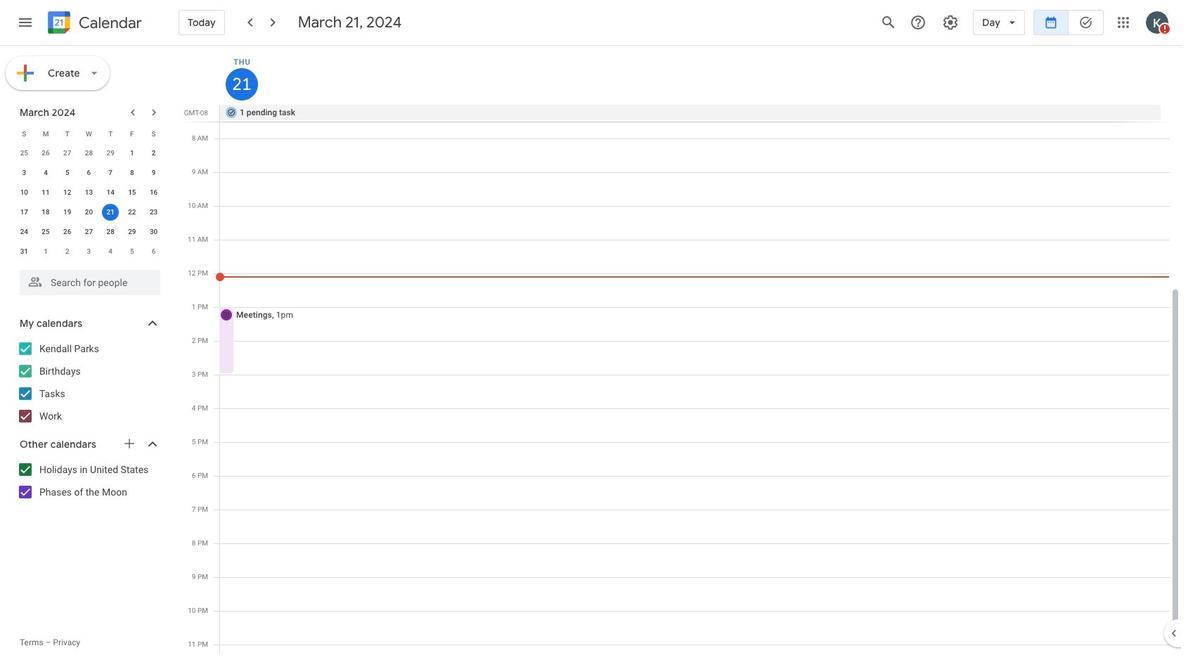 Task type: describe. For each thing, give the bounding box(es) containing it.
february 29 element
[[102, 145, 119, 162]]

11 element
[[37, 184, 54, 201]]

29 element
[[124, 224, 141, 240]]

7 element
[[102, 165, 119, 181]]

31 element
[[16, 243, 33, 260]]

Search for people text field
[[28, 270, 152, 295]]

main drawer image
[[17, 14, 34, 31]]

16 element
[[145, 184, 162, 201]]

april 5 element
[[124, 243, 141, 260]]

2 element
[[145, 145, 162, 162]]

february 28 element
[[80, 145, 97, 162]]

27 element
[[80, 224, 97, 240]]

february 27 element
[[59, 145, 76, 162]]

15 element
[[124, 184, 141, 201]]

26 element
[[59, 224, 76, 240]]

9 element
[[145, 165, 162, 181]]

22 element
[[124, 204, 141, 221]]

5 element
[[59, 165, 76, 181]]

heading inside "calendar" 'element'
[[76, 14, 142, 31]]

april 6 element
[[145, 243, 162, 260]]



Task type: locate. For each thing, give the bounding box(es) containing it.
6 element
[[80, 165, 97, 181]]

march 2024 grid
[[13, 124, 165, 262]]

14 element
[[102, 184, 119, 201]]

february 25 element
[[16, 145, 33, 162]]

3 element
[[16, 165, 33, 181]]

row group
[[13, 143, 165, 262]]

25 element
[[37, 224, 54, 240]]

cell
[[100, 202, 121, 222]]

19 element
[[59, 204, 76, 221]]

settings menu image
[[942, 14, 959, 31]]

12 element
[[59, 184, 76, 201]]

23 element
[[145, 204, 162, 221]]

24 element
[[16, 224, 33, 240]]

february 26 element
[[37, 145, 54, 162]]

heading
[[76, 14, 142, 31]]

my calendars list
[[3, 337, 174, 427]]

1 element
[[124, 145, 141, 162]]

row
[[214, 105, 1181, 122], [13, 124, 165, 143], [13, 143, 165, 163], [13, 163, 165, 183], [13, 183, 165, 202], [13, 202, 165, 222], [13, 222, 165, 242], [13, 242, 165, 262]]

30 element
[[145, 224, 162, 240]]

other calendars list
[[3, 458, 174, 503]]

20 element
[[80, 204, 97, 221]]

13 element
[[80, 184, 97, 201]]

4 element
[[37, 165, 54, 181]]

april 1 element
[[37, 243, 54, 260]]

april 4 element
[[102, 243, 119, 260]]

21, today element
[[102, 204, 119, 221]]

17 element
[[16, 204, 33, 221]]

thursday, march 21, today element
[[226, 68, 258, 101]]

10 element
[[16, 184, 33, 201]]

grid
[[180, 46, 1181, 653]]

None search field
[[0, 264, 174, 295]]

cell inside march 2024 "grid"
[[100, 202, 121, 222]]

28 element
[[102, 224, 119, 240]]

18 element
[[37, 204, 54, 221]]

add other calendars image
[[122, 437, 136, 451]]

april 2 element
[[59, 243, 76, 260]]

8 element
[[124, 165, 141, 181]]

calendar element
[[45, 8, 142, 39]]

april 3 element
[[80, 243, 97, 260]]



Task type: vqa. For each thing, say whether or not it's contained in the screenshot.
11 ELEMENT
yes



